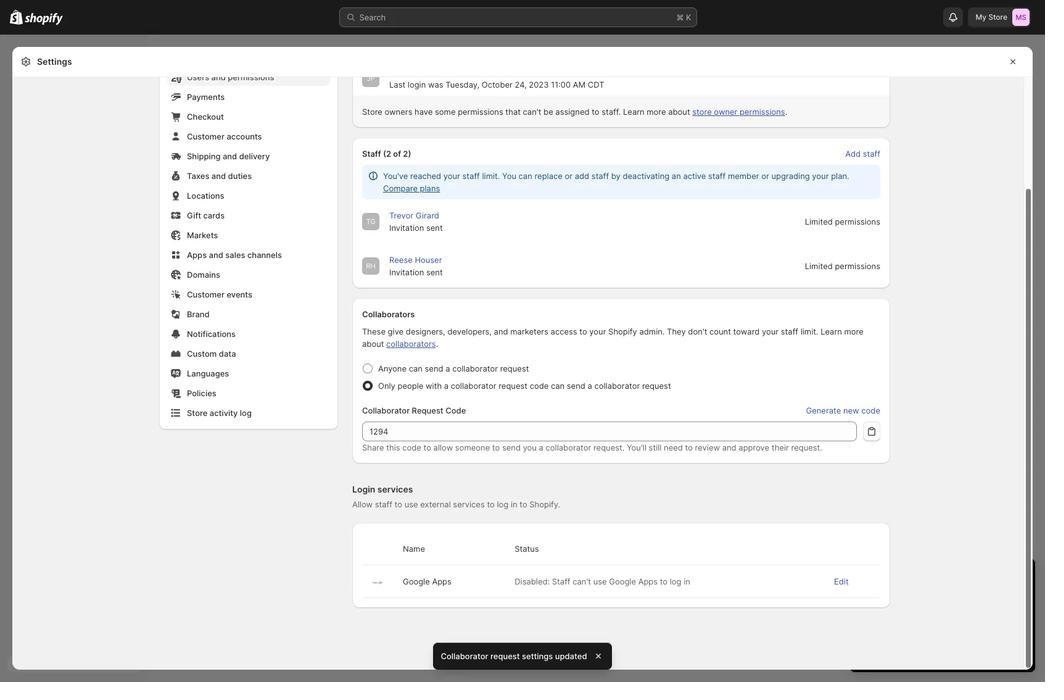 Task type: locate. For each thing, give the bounding box(es) containing it.
can up the people
[[409, 364, 423, 373]]

limited
[[805, 217, 833, 227], [805, 261, 833, 271]]

1 vertical spatial limit.
[[801, 327, 819, 336]]

2 limited permissions from the top
[[805, 261, 881, 271]]

log
[[240, 408, 252, 418], [497, 499, 509, 509], [670, 577, 682, 586]]

1 horizontal spatial log
[[497, 499, 509, 509]]

2 vertical spatial can
[[551, 381, 565, 391]]

trial up ends
[[893, 570, 915, 585]]

1 sent from the top
[[427, 223, 443, 233]]

your trial just started element
[[851, 591, 1036, 672]]

1 your from the top
[[863, 570, 889, 585]]

need
[[664, 443, 683, 453]]

staff right allow
[[375, 499, 393, 509]]

trial inside dropdown button
[[893, 570, 915, 585]]

2 horizontal spatial log
[[670, 577, 682, 586]]

ends
[[899, 592, 918, 602]]

and for sales
[[209, 250, 223, 260]]

store owners have some permissions that can't be assigned to staff. learn more about store owner permissions .
[[362, 107, 788, 117]]

reese
[[390, 255, 413, 265]]

staff right 'toward'
[[781, 327, 799, 336]]

0 horizontal spatial for
[[863, 624, 874, 634]]

cards
[[203, 211, 225, 220]]

1 vertical spatial use
[[594, 577, 607, 586]]

services
[[378, 484, 413, 494], [453, 499, 485, 509]]

add
[[846, 149, 861, 159]]

2 invitation from the top
[[390, 267, 424, 277]]

1 horizontal spatial request.
[[792, 443, 823, 453]]

taxes and duties
[[187, 171, 252, 181]]

services right login
[[378, 484, 413, 494]]

status
[[362, 165, 881, 199]]

1 horizontal spatial can't
[[573, 577, 591, 586]]

gift
[[187, 211, 201, 220]]

request. left you'll on the right of page
[[594, 443, 625, 453]]

about down these on the left
[[362, 339, 384, 349]]

send down access
[[567, 381, 586, 391]]

can right you
[[519, 171, 533, 181]]

to
[[592, 107, 600, 117], [580, 327, 588, 336], [424, 443, 432, 453], [493, 443, 500, 453], [686, 443, 693, 453], [395, 499, 403, 509], [487, 499, 495, 509], [520, 499, 528, 509], [660, 577, 668, 586], [914, 612, 922, 622]]

about left store
[[669, 107, 691, 117]]

or right member
[[762, 171, 770, 181]]

last
[[390, 80, 406, 90]]

customer for customer events
[[187, 290, 225, 299]]

2 vertical spatial store
[[187, 408, 208, 418]]

languages link
[[167, 365, 330, 382]]

use
[[405, 499, 418, 509], [594, 577, 607, 586]]

1 horizontal spatial staff
[[552, 577, 571, 586]]

0 vertical spatial limited
[[805, 217, 833, 227]]

can't
[[523, 107, 542, 117], [573, 577, 591, 586]]

just
[[918, 570, 939, 585], [876, 624, 889, 634]]

customer accounts
[[187, 131, 262, 141]]

your inside your trial just started element
[[863, 592, 880, 602]]

just inside dropdown button
[[918, 570, 939, 585]]

dialog
[[1038, 47, 1046, 670]]

2 vertical spatial trial
[[1002, 612, 1017, 622]]

to inside these give designers, developers, and marketers access to your shopify admin. they don't count toward your staff limit. learn more about
[[580, 327, 588, 336]]

data
[[219, 349, 236, 359]]

customer down domains
[[187, 290, 225, 299]]

1 horizontal spatial collaborator
[[441, 651, 489, 661]]

and right taxes
[[212, 171, 226, 181]]

0 horizontal spatial store
[[187, 408, 208, 418]]

duties
[[228, 171, 252, 181]]

code right the new in the right bottom of the page
[[862, 406, 881, 415]]

this
[[387, 443, 400, 453]]

1 limited permissions from the top
[[805, 217, 881, 227]]

1 vertical spatial just
[[876, 624, 889, 634]]

sales
[[226, 250, 245, 260]]

trial inside "select a plan to extend your shopify trial for just $1/month for your first 3 months."
[[1002, 612, 1017, 622]]

trial for ends
[[882, 592, 897, 602]]

and
[[212, 72, 226, 82], [223, 151, 237, 161], [212, 171, 226, 181], [209, 250, 223, 260], [494, 327, 508, 336], [723, 443, 737, 453]]

shipping and delivery
[[187, 151, 270, 161]]

1 vertical spatial limited
[[805, 261, 833, 271]]

a inside "select a plan to extend your shopify trial for just $1/month for your first 3 months."
[[889, 612, 894, 622]]

store activity log link
[[167, 404, 330, 422]]

collaborator inside settings dialog
[[362, 406, 410, 415]]

staff left you
[[463, 171, 480, 181]]

months.
[[986, 624, 1017, 634]]

2 horizontal spatial code
[[862, 406, 881, 415]]

1 vertical spatial limited permissions
[[805, 261, 881, 271]]

october
[[482, 80, 513, 90]]

1 horizontal spatial for
[[930, 624, 940, 634]]

limited permissions for reese houser invitation sent
[[805, 261, 881, 271]]

invitation down trevor
[[390, 223, 424, 233]]

0 vertical spatial about
[[669, 107, 691, 117]]

your trial just started
[[863, 570, 985, 585]]

limited permissions for trevor girard invitation sent
[[805, 217, 881, 227]]

staff left by
[[592, 171, 609, 181]]

1 vertical spatial sent
[[427, 267, 443, 277]]

to inside "select a plan to extend your shopify trial for just $1/month for your first 3 months."
[[914, 612, 922, 622]]

2 request. from the left
[[792, 443, 823, 453]]

payments
[[187, 92, 225, 102]]

0 vertical spatial limit.
[[482, 171, 500, 181]]

0 horizontal spatial just
[[876, 624, 889, 634]]

send left you
[[502, 443, 521, 453]]

can't left be
[[523, 107, 542, 117]]

0 vertical spatial log
[[240, 408, 252, 418]]

by
[[612, 171, 621, 181]]

1 vertical spatial customer
[[187, 290, 225, 299]]

or left add
[[565, 171, 573, 181]]

1 vertical spatial log
[[497, 499, 509, 509]]

shopify inside "select a plan to extend your shopify trial for just $1/month for your first 3 months."
[[971, 612, 1000, 622]]

your for your trial just started
[[863, 570, 889, 585]]

store
[[989, 12, 1008, 22], [362, 107, 383, 117], [187, 408, 208, 418]]

0 horizontal spatial code
[[403, 443, 422, 453]]

2 limited from the top
[[805, 261, 833, 271]]

code inside button
[[862, 406, 881, 415]]

disabled:
[[515, 577, 550, 586]]

1 vertical spatial collaborator
[[441, 651, 489, 661]]

0 vertical spatial just
[[918, 570, 939, 585]]

1 horizontal spatial google
[[609, 577, 636, 586]]

count
[[710, 327, 732, 336]]

0 horizontal spatial more
[[647, 107, 666, 117]]

1 vertical spatial store
[[362, 107, 383, 117]]

anyone
[[378, 364, 407, 373]]

1 vertical spatial shopify
[[971, 612, 1000, 622]]

0 vertical spatial trial
[[893, 570, 915, 585]]

customer events
[[187, 290, 253, 299]]

1 invitation from the top
[[390, 223, 424, 233]]

shopify image
[[10, 10, 23, 25], [25, 13, 63, 25]]

2 google from the left
[[609, 577, 636, 586]]

compare plans link
[[383, 183, 440, 193]]

store owner permissions link
[[693, 107, 786, 117]]

a left plan
[[889, 612, 894, 622]]

staff inside login services allow staff to use external services to log in to shopify.
[[375, 499, 393, 509]]

your up your trial ends on
[[863, 570, 889, 585]]

invitation
[[390, 223, 424, 233], [390, 267, 424, 277]]

invitation inside reese houser invitation sent
[[390, 267, 424, 277]]

None text field
[[362, 422, 858, 441]]

first
[[962, 624, 977, 634]]

1 horizontal spatial limit.
[[801, 327, 819, 336]]

0 vertical spatial invitation
[[390, 223, 424, 233]]

0 vertical spatial shopify
[[609, 327, 638, 336]]

customer accounts link
[[167, 128, 330, 145]]

more inside these give designers, developers, and marketers access to your shopify admin. they don't count toward your staff limit. learn more about
[[845, 327, 864, 336]]

trial left ends
[[882, 592, 897, 602]]

0 horizontal spatial shopify
[[609, 327, 638, 336]]

0 vertical spatial in
[[511, 499, 518, 509]]

shopify inside these give designers, developers, and marketers access to your shopify admin. they don't count toward your staff limit. learn more about
[[609, 327, 638, 336]]

edit
[[835, 577, 849, 586]]

learn inside these give designers, developers, and marketers access to your shopify admin. they don't count toward your staff limit. learn more about
[[821, 327, 843, 336]]

owner
[[714, 107, 738, 117]]

add staff
[[846, 149, 881, 159]]

can't right disabled:
[[573, 577, 591, 586]]

1 vertical spatial services
[[453, 499, 485, 509]]

plan
[[896, 612, 912, 622]]

1 limited from the top
[[805, 217, 833, 227]]

0 vertical spatial can
[[519, 171, 533, 181]]

1 vertical spatial learn
[[821, 327, 843, 336]]

notifications
[[187, 329, 236, 339]]

collaborator request settings updated
[[441, 651, 587, 661]]

staff right disabled:
[[552, 577, 571, 586]]

select
[[863, 612, 887, 622]]

0 horizontal spatial limit.
[[482, 171, 500, 181]]

2 horizontal spatial send
[[567, 381, 586, 391]]

gift cards
[[187, 211, 225, 220]]

1 horizontal spatial use
[[594, 577, 607, 586]]

my
[[976, 12, 987, 22]]

0 horizontal spatial can't
[[523, 107, 542, 117]]

and left marketers at the top of page
[[494, 327, 508, 336]]

channels
[[248, 250, 282, 260]]

tuesday,
[[446, 80, 480, 90]]

invitation down reese in the left of the page
[[390, 267, 424, 277]]

0 horizontal spatial can
[[409, 364, 423, 373]]

select a plan to extend your shopify trial for just $1/month for your first 3 months.
[[863, 612, 1017, 634]]

1 horizontal spatial can
[[519, 171, 533, 181]]

shipping
[[187, 151, 221, 161]]

1 horizontal spatial shopify image
[[25, 13, 63, 25]]

staff inside these give designers, developers, and marketers access to your shopify admin. they don't count toward your staff limit. learn more about
[[781, 327, 799, 336]]

of
[[393, 149, 401, 159]]

sent inside trevor girard invitation sent
[[427, 223, 443, 233]]

2 sent from the top
[[427, 267, 443, 277]]

and left sales
[[209, 250, 223, 260]]

store for store activity log
[[187, 408, 208, 418]]

search
[[360, 12, 386, 22]]

2 your from the top
[[863, 592, 880, 602]]

staff right add
[[864, 149, 881, 159]]

in inside login services allow staff to use external services to log in to shopify.
[[511, 499, 518, 509]]

2 customer from the top
[[187, 290, 225, 299]]

your
[[444, 171, 460, 181], [813, 171, 829, 181], [590, 327, 607, 336], [762, 327, 779, 336], [952, 612, 969, 622], [943, 624, 959, 634]]

code right this
[[403, 443, 422, 453]]

0 horizontal spatial in
[[511, 499, 518, 509]]

permissions
[[228, 72, 274, 82], [458, 107, 504, 117], [740, 107, 786, 117], [836, 217, 881, 227], [836, 261, 881, 271]]

designers,
[[406, 327, 446, 336]]

trial up months.
[[1002, 612, 1017, 622]]

sent down girard
[[427, 223, 443, 233]]

1 horizontal spatial learn
[[821, 327, 843, 336]]

sent down the houser
[[427, 267, 443, 277]]

with
[[426, 381, 442, 391]]

0 vertical spatial store
[[989, 12, 1008, 22]]

2 horizontal spatial can
[[551, 381, 565, 391]]

2 horizontal spatial store
[[989, 12, 1008, 22]]

toward
[[734, 327, 760, 336]]

just up on
[[918, 570, 939, 585]]

collaborator right you
[[546, 443, 592, 453]]

that
[[506, 107, 521, 117]]

use inside login services allow staff to use external services to log in to shopify.
[[405, 499, 418, 509]]

0 vertical spatial limited permissions
[[805, 217, 881, 227]]

1 horizontal spatial shopify
[[971, 612, 1000, 622]]

sent for reese houser invitation sent
[[427, 267, 443, 277]]

status inside settings dialog
[[362, 165, 881, 199]]

collaborator down anyone can send a collaborator request
[[451, 381, 497, 391]]

your inside dropdown button
[[863, 570, 889, 585]]

1 customer from the top
[[187, 131, 225, 141]]

request.
[[594, 443, 625, 453], [792, 443, 823, 453]]

request
[[412, 406, 444, 415]]

generate new code button
[[799, 402, 888, 419]]

0 horizontal spatial about
[[362, 339, 384, 349]]

customer events link
[[167, 286, 330, 303]]

0 vertical spatial use
[[405, 499, 418, 509]]

2 vertical spatial log
[[670, 577, 682, 586]]

and down the customer accounts
[[223, 151, 237, 161]]

for down extend
[[930, 624, 940, 634]]

avatar with initials j p image
[[362, 70, 380, 87]]

0 horizontal spatial learn
[[624, 107, 645, 117]]

1 horizontal spatial about
[[669, 107, 691, 117]]

staff left (2
[[362, 149, 381, 159]]

0 horizontal spatial or
[[565, 171, 573, 181]]

store down policies
[[187, 408, 208, 418]]

0 vertical spatial sent
[[427, 223, 443, 233]]

a up "code"
[[446, 364, 450, 373]]

0 horizontal spatial send
[[425, 364, 444, 373]]

active
[[684, 171, 706, 181]]

1 vertical spatial .
[[436, 339, 438, 349]]

you've
[[383, 171, 408, 181]]

your up select at bottom right
[[863, 592, 880, 602]]

custom
[[187, 349, 217, 359]]

0 vertical spatial can't
[[523, 107, 542, 117]]

code down marketers at the top of page
[[530, 381, 549, 391]]

for down select at bottom right
[[863, 624, 874, 634]]

shipping and delivery link
[[167, 148, 330, 165]]

1 vertical spatial invitation
[[390, 267, 424, 277]]

your for your trial ends on
[[863, 592, 880, 602]]

customer down checkout
[[187, 131, 225, 141]]

0 horizontal spatial request.
[[594, 443, 625, 453]]

1 vertical spatial trial
[[882, 592, 897, 602]]

1 horizontal spatial code
[[530, 381, 549, 391]]

1 horizontal spatial store
[[362, 107, 383, 117]]

your left first
[[943, 624, 959, 634]]

1 vertical spatial more
[[845, 327, 864, 336]]

0 vertical spatial .
[[786, 107, 788, 117]]

2 vertical spatial code
[[403, 443, 422, 453]]

markets link
[[167, 227, 330, 244]]

0 horizontal spatial .
[[436, 339, 438, 349]]

send up 'with'
[[425, 364, 444, 373]]

0 horizontal spatial staff
[[362, 149, 381, 159]]

can down access
[[551, 381, 565, 391]]

brand link
[[167, 306, 330, 323]]

collaborators link
[[387, 339, 436, 349]]

store right the my
[[989, 12, 1008, 22]]

0 vertical spatial your
[[863, 570, 889, 585]]

1 vertical spatial send
[[567, 381, 586, 391]]

0 horizontal spatial collaborator
[[362, 406, 410, 415]]

plan.
[[832, 171, 850, 181]]

services right external
[[453, 499, 485, 509]]

and right users
[[212, 72, 226, 82]]

0 horizontal spatial use
[[405, 499, 418, 509]]

your right access
[[590, 327, 607, 336]]

1 horizontal spatial .
[[786, 107, 788, 117]]

.
[[786, 107, 788, 117], [436, 339, 438, 349]]

domains
[[187, 270, 220, 280]]

0 horizontal spatial google
[[403, 577, 430, 586]]

1 vertical spatial your
[[863, 592, 880, 602]]

learn
[[624, 107, 645, 117], [821, 327, 843, 336]]

shopify up the 3
[[971, 612, 1000, 622]]

1 vertical spatial about
[[362, 339, 384, 349]]

cdt
[[588, 80, 605, 90]]

status containing you've reached your staff limit. you can replace or add staff by deactivating an active staff member or upgrading your plan.
[[362, 165, 881, 199]]

2 horizontal spatial apps
[[639, 577, 658, 586]]

invitation for reese
[[390, 267, 424, 277]]

limited for trevor girard invitation sent
[[805, 217, 833, 227]]

collaborator for collaborator request settings updated
[[441, 651, 489, 661]]

give
[[388, 327, 404, 336]]

reached
[[411, 171, 441, 181]]

shopify left admin.
[[609, 327, 638, 336]]

sent inside reese houser invitation sent
[[427, 267, 443, 277]]

your trial just started button
[[851, 559, 1036, 585]]

. down designers,
[[436, 339, 438, 349]]

0 horizontal spatial shopify image
[[10, 10, 23, 25]]

just down select at bottom right
[[876, 624, 889, 634]]

google
[[403, 577, 430, 586], [609, 577, 636, 586]]

1 horizontal spatial more
[[845, 327, 864, 336]]

1 horizontal spatial just
[[918, 570, 939, 585]]

request. right the their
[[792, 443, 823, 453]]

2 or from the left
[[762, 171, 770, 181]]

and for delivery
[[223, 151, 237, 161]]

store left owners on the top
[[362, 107, 383, 117]]

policies link
[[167, 385, 330, 402]]

invitation inside trevor girard invitation sent
[[390, 223, 424, 233]]

sent for trevor girard invitation sent
[[427, 223, 443, 233]]

. right owner on the right top of the page
[[786, 107, 788, 117]]

0 vertical spatial services
[[378, 484, 413, 494]]

send
[[425, 364, 444, 373], [567, 381, 586, 391], [502, 443, 521, 453]]

staff.
[[602, 107, 621, 117]]



Task type: describe. For each thing, give the bounding box(es) containing it.
they
[[667, 327, 686, 336]]

accounts
[[227, 131, 262, 141]]

users
[[187, 72, 209, 82]]

collaborators
[[362, 309, 415, 319]]

k
[[686, 12, 692, 22]]

request down admin.
[[643, 381, 671, 391]]

name
[[403, 544, 425, 554]]

0 horizontal spatial log
[[240, 408, 252, 418]]

limited for reese houser invitation sent
[[805, 261, 833, 271]]

collaborator for collaborator request code
[[362, 406, 410, 415]]

code for share this code to allow someone to send you a collaborator request. you'll still need to review and approve their request.
[[403, 443, 422, 453]]

your left plan.
[[813, 171, 829, 181]]

limit. inside you've reached your staff limit. you can replace or add staff by deactivating an active staff member or upgrading your plan. compare plans
[[482, 171, 500, 181]]

2 for from the left
[[930, 624, 940, 634]]

these give designers, developers, and marketers access to your shopify admin. they don't count toward your staff limit. learn more about
[[362, 327, 864, 349]]

collaborators
[[387, 339, 436, 349]]

my store image
[[1013, 9, 1030, 26]]

avatar with initials t g image
[[362, 213, 380, 230]]

events
[[227, 290, 253, 299]]

gift cards link
[[167, 207, 330, 224]]

1 horizontal spatial send
[[502, 443, 521, 453]]

only people with a collaborator request code can send a collaborator request
[[378, 381, 671, 391]]

$1/month
[[892, 624, 928, 634]]

plans
[[420, 183, 440, 193]]

extend
[[924, 612, 950, 622]]

just inside "select a plan to extend your shopify trial for just $1/month for your first 3 months."
[[876, 624, 889, 634]]

languages
[[187, 369, 229, 378]]

and for permissions
[[212, 72, 226, 82]]

you
[[503, 171, 517, 181]]

allow
[[353, 499, 373, 509]]

0 vertical spatial more
[[647, 107, 666, 117]]

you'll
[[627, 443, 647, 453]]

checkout link
[[167, 108, 330, 125]]

24,
[[515, 80, 527, 90]]

login
[[408, 80, 426, 90]]

people
[[398, 381, 424, 391]]

apps and sales channels
[[187, 250, 282, 260]]

only
[[378, 381, 396, 391]]

1 vertical spatial can
[[409, 364, 423, 373]]

limit. inside these give designers, developers, and marketers access to your shopify admin. they don't count toward your staff limit. learn more about
[[801, 327, 819, 336]]

staff right active on the right of page
[[709, 171, 726, 181]]

none text field inside settings dialog
[[362, 422, 858, 441]]

domains link
[[167, 266, 330, 283]]

(2
[[383, 149, 391, 159]]

request down marketers at the top of page
[[499, 381, 528, 391]]

about inside these give designers, developers, and marketers access to your shopify admin. they don't count toward your staff limit. learn more about
[[362, 339, 384, 349]]

developers,
[[448, 327, 492, 336]]

new
[[844, 406, 860, 415]]

store for store owners have some permissions that can't be assigned to staff. learn more about store owner permissions .
[[362, 107, 383, 117]]

access
[[551, 327, 578, 336]]

collaborator down these give designers, developers, and marketers access to your shopify admin. they don't count toward your staff limit. learn more about
[[595, 381, 640, 391]]

code for generate new code
[[862, 406, 881, 415]]

can inside you've reached your staff limit. you can replace or add staff by deactivating an active staff member or upgrading your plan. compare plans
[[519, 171, 533, 181]]

reese houser invitation sent
[[390, 255, 443, 277]]

enabled: staff can use google apps to log in image
[[372, 581, 383, 585]]

admin.
[[640, 327, 665, 336]]

am
[[573, 80, 586, 90]]

2)
[[403, 149, 411, 159]]

1 google from the left
[[403, 577, 430, 586]]

your right reached
[[444, 171, 460, 181]]

⌘
[[677, 12, 684, 22]]

trial for just
[[893, 570, 915, 585]]

settings dialog
[[12, 0, 1033, 670]]

compare
[[383, 183, 418, 193]]

add
[[575, 171, 590, 181]]

customer for customer accounts
[[187, 131, 225, 141]]

anyone can send a collaborator request
[[378, 364, 529, 373]]

code
[[446, 406, 466, 415]]

11:00
[[551, 80, 571, 90]]

you've reached your staff limit. you can replace or add staff by deactivating an active staff member or upgrading your plan. compare plans
[[383, 171, 850, 193]]

review
[[695, 443, 720, 453]]

custom data
[[187, 349, 236, 359]]

request up 'only people with a collaborator request code can send a collaborator request'
[[500, 364, 529, 373]]

policies
[[187, 388, 217, 398]]

share
[[362, 443, 384, 453]]

and inside these give designers, developers, and marketers access to your shopify admin. they don't count toward your staff limit. learn more about
[[494, 327, 508, 336]]

avatar with initials r h image
[[362, 257, 380, 275]]

1 vertical spatial can't
[[573, 577, 591, 586]]

a right you
[[539, 443, 544, 453]]

disabled: staff can't use google apps to log in
[[515, 577, 691, 586]]

request left settings
[[491, 651, 520, 661]]

locations link
[[167, 187, 330, 204]]

on
[[920, 592, 929, 602]]

locations
[[187, 191, 224, 201]]

collaborator request code
[[362, 406, 466, 415]]

was
[[428, 80, 444, 90]]

brand
[[187, 309, 210, 319]]

collaborators .
[[387, 339, 438, 349]]

invitation for trevor
[[390, 223, 424, 233]]

payments link
[[167, 88, 330, 106]]

upgrading
[[772, 171, 810, 181]]

add staff button
[[846, 149, 881, 159]]

0 vertical spatial staff
[[362, 149, 381, 159]]

a right 'with'
[[444, 381, 449, 391]]

and for duties
[[212, 171, 226, 181]]

1 for from the left
[[863, 624, 874, 634]]

1 vertical spatial in
[[684, 577, 691, 586]]

1 request. from the left
[[594, 443, 625, 453]]

assigned
[[556, 107, 590, 117]]

collaborator down the developers,
[[453, 364, 498, 373]]

staff (2 of 2)
[[362, 149, 411, 159]]

0 horizontal spatial apps
[[187, 250, 207, 260]]

2023
[[529, 80, 549, 90]]

1 horizontal spatial services
[[453, 499, 485, 509]]

your right 'toward'
[[762, 327, 779, 336]]

started
[[943, 570, 985, 585]]

0 vertical spatial send
[[425, 364, 444, 373]]

settings
[[522, 651, 553, 661]]

trevor girard link
[[390, 211, 439, 220]]

0 horizontal spatial services
[[378, 484, 413, 494]]

google apps
[[403, 577, 452, 586]]

owners
[[385, 107, 413, 117]]

1 horizontal spatial apps
[[432, 577, 452, 586]]

0 vertical spatial code
[[530, 381, 549, 391]]

log inside login services allow staff to use external services to log in to shopify.
[[497, 499, 509, 509]]

trevor
[[390, 211, 414, 220]]

some
[[435, 107, 456, 117]]

1 vertical spatial staff
[[552, 577, 571, 586]]

have
[[415, 107, 433, 117]]

your trial ends on
[[863, 592, 932, 602]]

a down these give designers, developers, and marketers access to your shopify admin. they don't count toward your staff limit. learn more about
[[588, 381, 593, 391]]

⌘ k
[[677, 12, 692, 22]]

and right review
[[723, 443, 737, 453]]

your up first
[[952, 612, 969, 622]]

1 or from the left
[[565, 171, 573, 181]]

marketers
[[511, 327, 549, 336]]

checkout
[[187, 112, 224, 122]]

shopify.
[[530, 499, 561, 509]]

markets
[[187, 230, 218, 240]]



Task type: vqa. For each thing, say whether or not it's contained in the screenshot.
the middle the code
yes



